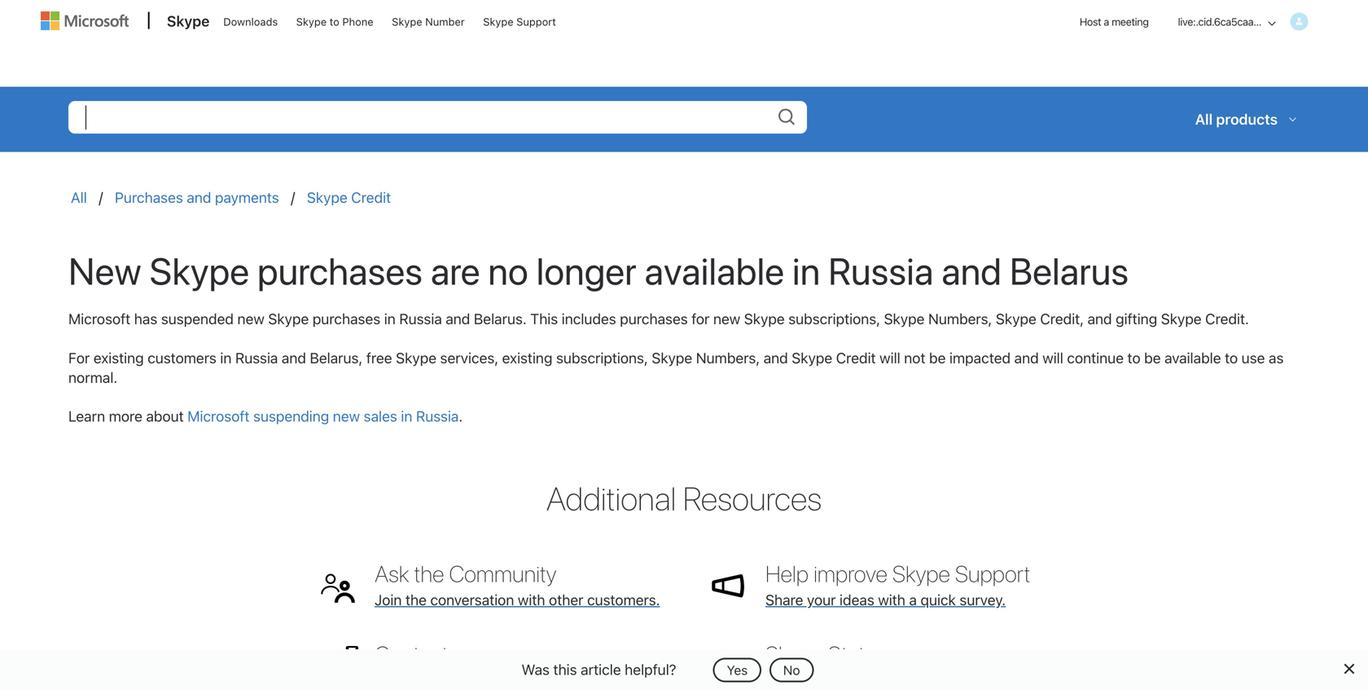 Task type: describe. For each thing, give the bounding box(es) containing it.
issues
[[912, 672, 953, 689]]

2 be from the left
[[1145, 349, 1161, 366]]

not
[[905, 349, 926, 366]]

additional resources
[[547, 479, 822, 517]]

live:.cid.6ca5caa...
[[1179, 15, 1262, 28]]

skype support link
[[476, 1, 564, 40]]

microsoft has suspended new skype purchases in russia and belarus. this includes purchases for new skype subscriptions, skype numbers, skype credit, and gifting skype credit.
[[68, 310, 1250, 327]]

menu bar containing host a meeting
[[33, 1, 1335, 86]]

1 existing from the left
[[94, 349, 144, 366]]

your
[[807, 591, 836, 609]]

this
[[554, 661, 577, 678]]

available inside 'for existing customers in russia and belarus, free skype services, existing subscriptions, skype numbers, and skype credit will not be impacted and will continue to be available to use as normal.'
[[1165, 349, 1222, 366]]

new skype purchases are no longer available in russia and belarus
[[68, 248, 1129, 292]]

no
[[488, 248, 529, 292]]

purchases
[[115, 189, 183, 206]]

normal.
[[68, 368, 117, 386]]

microsoft image
[[41, 11, 129, 30]]

2 horizontal spatial new
[[714, 310, 741, 327]]

help.
[[566, 672, 598, 689]]

improve
[[814, 560, 888, 587]]

0 vertical spatial a
[[1104, 15, 1110, 28]]

helpful?
[[625, 661, 677, 678]]

learn
[[68, 407, 105, 425]]

is
[[494, 672, 505, 689]]

with inside help improve skype support share your ideas with a quick survey.
[[879, 591, 906, 609]]

gifting
[[1116, 310, 1158, 327]]

sales
[[364, 407, 397, 425]]

skype support
[[483, 15, 556, 28]]

other
[[549, 591, 584, 609]]

belarus.
[[474, 310, 527, 327]]

2 will from the left
[[1043, 349, 1064, 366]]

was this article helpful?
[[522, 661, 677, 678]]

a inside help improve skype support share your ideas with a quick survey.
[[910, 591, 917, 609]]

skype credit link
[[307, 189, 391, 206]]

phone
[[343, 15, 374, 28]]

microsoft suspending new sales in russia link
[[188, 407, 459, 425]]

yes button
[[713, 658, 762, 682]]

1 be from the left
[[930, 349, 946, 366]]

if
[[811, 672, 819, 689]]

to inside skype to phone link
[[330, 15, 340, 28]]

2 existing from the left
[[502, 349, 553, 366]]

suspending
[[253, 407, 329, 425]]

skype status check if there are any issues currently
[[766, 641, 1015, 690]]

resources
[[683, 479, 822, 517]]

skype inside the skype status check if there are any issues currently
[[766, 641, 824, 668]]

for
[[68, 349, 90, 366]]

numbers, inside 'for existing customers in russia and belarus, free skype services, existing subscriptions, skype numbers, and skype credit will not be impacted and will continue to be available to use as normal.'
[[696, 349, 760, 366]]

dismiss the survey image
[[1343, 662, 1356, 675]]

0 horizontal spatial new
[[238, 310, 265, 327]]

live:.cid.6ca5caa... link
[[1170, 1, 1323, 46]]

has
[[134, 310, 157, 327]]

purchases down skype credit
[[257, 248, 423, 292]]

no button
[[770, 658, 814, 682]]

this
[[531, 310, 558, 327]]

to left use
[[1225, 349, 1239, 366]]

1 horizontal spatial subscriptions,
[[789, 310, 881, 327]]

us
[[454, 641, 476, 668]]

customers.
[[587, 591, 660, 609]]

all
[[71, 189, 91, 206]]

1 horizontal spatial microsoft
[[188, 407, 250, 425]]

use
[[1242, 349, 1266, 366]]

skype link
[[159, 1, 215, 45]]

downloads
[[224, 15, 278, 28]]

purchases left for at the top
[[620, 310, 688, 327]]

was
[[522, 661, 550, 678]]

subscriptions, inside 'for existing customers in russia and belarus, free skype services, existing subscriptions, skype numbers, and skype credit will not be impacted and will continue to be available to use as normal.'
[[556, 349, 648, 366]]

all link
[[71, 189, 91, 206]]

community
[[449, 560, 557, 587]]

0 vertical spatial are
[[431, 248, 480, 292]]

0 vertical spatial support
[[517, 15, 556, 28]]

meeting
[[1112, 15, 1149, 28]]

are inside the skype status check if there are any issues currently
[[861, 672, 882, 689]]

skype to phone
[[296, 15, 374, 28]]

help improve skype support share your ideas with a quick survey.
[[766, 560, 1031, 609]]

support
[[403, 672, 454, 689]]

payments
[[215, 189, 279, 206]]

for
[[692, 310, 710, 327]]

additional
[[547, 479, 677, 517]]

credit.
[[1206, 310, 1250, 327]]

0 vertical spatial available
[[645, 248, 785, 292]]

no
[[784, 662, 801, 678]]

purchases up belarus,
[[313, 310, 381, 327]]

with inside ask the community join the conversation with other customers.
[[518, 591, 545, 609]]

ask
[[375, 560, 409, 587]]

check
[[766, 672, 808, 689]]

as
[[1269, 349, 1284, 366]]

join
[[375, 591, 402, 609]]



Task type: vqa. For each thing, say whether or not it's contained in the screenshot.
Number
yes



Task type: locate. For each thing, give the bounding box(es) containing it.
skype credit
[[307, 189, 391, 206]]

credit,
[[1041, 310, 1084, 327]]

customers
[[148, 349, 217, 366]]

be down the gifting
[[1145, 349, 1161, 366]]

1 horizontal spatial credit
[[837, 349, 876, 366]]

0 horizontal spatial existing
[[94, 349, 144, 366]]

1 horizontal spatial are
[[861, 672, 882, 689]]

menu bar
[[33, 1, 1335, 86]]

a right host
[[1104, 15, 1110, 28]]

belarus
[[1010, 248, 1129, 292]]

0 horizontal spatial available
[[645, 248, 785, 292]]

1 horizontal spatial a
[[1104, 15, 1110, 28]]

new
[[68, 248, 142, 292]]

1 vertical spatial available
[[1165, 349, 1222, 366]]

skype to phone link
[[289, 1, 381, 40]]

1 horizontal spatial numbers,
[[929, 310, 993, 327]]

skype number link
[[385, 1, 472, 40]]

.
[[459, 407, 463, 425]]

numbers, up impacted
[[929, 310, 993, 327]]

with right ideas
[[879, 591, 906, 609]]

learn more about microsoft suspending new sales in russia .
[[68, 407, 463, 425]]

0 vertical spatial microsoft
[[68, 310, 131, 327]]

purchases and payments link
[[115, 189, 279, 206]]

new left sales
[[333, 407, 360, 425]]

1 horizontal spatial will
[[1043, 349, 1064, 366]]

the
[[414, 560, 444, 587], [406, 591, 427, 609]]

1 vertical spatial microsoft
[[188, 407, 250, 425]]

russia
[[829, 248, 934, 292], [399, 310, 442, 327], [235, 349, 278, 366], [416, 407, 459, 425]]

in
[[793, 248, 821, 292], [384, 310, 396, 327], [220, 349, 232, 366], [401, 407, 413, 425]]

0 vertical spatial numbers,
[[929, 310, 993, 327]]

more
[[109, 407, 142, 425]]

skype
[[167, 12, 210, 30], [296, 15, 327, 28], [392, 15, 423, 28], [483, 15, 514, 28], [307, 189, 348, 206], [150, 248, 249, 292], [268, 310, 309, 327], [745, 310, 785, 327], [884, 310, 925, 327], [996, 310, 1037, 327], [1162, 310, 1202, 327], [396, 349, 437, 366], [652, 349, 693, 366], [792, 349, 833, 366], [893, 560, 951, 587], [766, 641, 824, 668]]

suspended
[[161, 310, 234, 327]]

0 vertical spatial the
[[414, 560, 444, 587]]

1 horizontal spatial be
[[1145, 349, 1161, 366]]

share
[[766, 591, 804, 609]]

the right the join
[[406, 591, 427, 609]]

numbers, down for at the top
[[696, 349, 760, 366]]

number
[[425, 15, 465, 28]]

microsoft right about
[[188, 407, 250, 425]]

subscriptions,
[[789, 310, 881, 327], [556, 349, 648, 366]]

contact
[[375, 641, 449, 668]]

0 horizontal spatial will
[[880, 349, 901, 366]]

to left help.
[[549, 672, 562, 689]]

impacted
[[950, 349, 1011, 366]]

1 horizontal spatial with
[[879, 591, 906, 609]]

1 with from the left
[[518, 591, 545, 609]]

0 horizontal spatial numbers,
[[696, 349, 760, 366]]

available up for at the top
[[645, 248, 785, 292]]

0 horizontal spatial subscriptions,
[[556, 349, 648, 366]]

host
[[1080, 15, 1102, 28]]

1 horizontal spatial support
[[956, 560, 1031, 587]]

new
[[238, 310, 265, 327], [714, 310, 741, 327], [333, 407, 360, 425]]

in inside 'for existing customers in russia and belarus, free skype services, existing subscriptions, skype numbers, and skype credit will not be impacted and will continue to be available to use as normal.'
[[220, 349, 232, 366]]

0 vertical spatial subscriptions,
[[789, 310, 881, 327]]

credit inside 'for existing customers in russia and belarus, free skype services, existing subscriptions, skype numbers, and skype credit will not be impacted and will continue to be available to use as normal.'
[[837, 349, 876, 366]]

1 vertical spatial support
[[956, 560, 1031, 587]]

will left not
[[880, 349, 901, 366]]

0 vertical spatial credit
[[351, 189, 391, 206]]

existing
[[94, 349, 144, 366], [502, 349, 553, 366]]

services,
[[440, 349, 499, 366]]

support inside help improve skype support share your ideas with a quick survey.
[[956, 560, 1031, 587]]

1 horizontal spatial existing
[[502, 349, 553, 366]]

belarus,
[[310, 349, 363, 366]]

article
[[581, 661, 621, 678]]

are
[[431, 248, 480, 292], [861, 672, 882, 689]]

to right continue
[[1128, 349, 1141, 366]]

0 horizontal spatial with
[[518, 591, 545, 609]]

new right suspended
[[238, 310, 265, 327]]

will down credit,
[[1043, 349, 1064, 366]]

survey.
[[960, 591, 1006, 609]]

1 vertical spatial the
[[406, 591, 427, 609]]

1 horizontal spatial new
[[333, 407, 360, 425]]

purchases and payments
[[115, 189, 279, 206]]

microsoft up for
[[68, 310, 131, 327]]

1 will from the left
[[880, 349, 901, 366]]

0 horizontal spatial microsoft
[[68, 310, 131, 327]]

with left the other
[[518, 591, 545, 609]]

new right for at the top
[[714, 310, 741, 327]]

1 vertical spatial subscriptions,
[[556, 349, 648, 366]]

downloads link
[[216, 1, 285, 40]]

host a meeting link
[[1067, 1, 1162, 43]]

0 horizontal spatial a
[[910, 591, 917, 609]]

skype inside help improve skype support share your ideas with a quick survey.
[[893, 560, 951, 587]]

1 vertical spatial numbers,
[[696, 349, 760, 366]]

currently
[[957, 672, 1015, 689]]

1 horizontal spatial available
[[1165, 349, 1222, 366]]

available down credit.
[[1165, 349, 1222, 366]]

are left the no
[[431, 248, 480, 292]]

microsoft
[[68, 310, 131, 327], [188, 407, 250, 425]]

free
[[367, 349, 392, 366]]

our
[[375, 672, 399, 689]]

ideas
[[840, 591, 875, 609]]

any
[[885, 672, 909, 689]]

0 horizontal spatial are
[[431, 248, 480, 292]]

team
[[458, 672, 490, 689]]

1 vertical spatial are
[[861, 672, 882, 689]]

conversation
[[431, 591, 514, 609]]

a
[[1104, 15, 1110, 28], [910, 591, 917, 609]]

None text field
[[68, 101, 808, 134]]

a left "quick"
[[910, 591, 917, 609]]

ready
[[508, 672, 545, 689]]

to
[[330, 15, 340, 28], [1128, 349, 1141, 366], [1225, 349, 1239, 366], [549, 672, 562, 689]]

the right ask
[[414, 560, 444, 587]]

existing up the normal.
[[94, 349, 144, 366]]

skype number
[[392, 15, 465, 28]]

russia inside 'for existing customers in russia and belarus, free skype services, existing subscriptions, skype numbers, and skype credit will not be impacted and will continue to be available to use as normal.'
[[235, 349, 278, 366]]

longer
[[537, 248, 637, 292]]

includes
[[562, 310, 617, 327]]

to left phone
[[330, 15, 340, 28]]

0 horizontal spatial be
[[930, 349, 946, 366]]

with
[[518, 591, 545, 609], [879, 591, 906, 609]]

be right not
[[930, 349, 946, 366]]

quick
[[921, 591, 956, 609]]

for existing customers in russia and belarus, free skype services, existing subscriptions, skype numbers, and skype credit will not be impacted and will continue to be available to use as normal.
[[68, 349, 1284, 386]]

are left any on the right bottom of page
[[861, 672, 882, 689]]

contact us our support team is ready to help.
[[375, 641, 598, 689]]

purchases
[[257, 248, 423, 292], [313, 310, 381, 327], [620, 310, 688, 327]]

host a meeting
[[1080, 15, 1149, 28]]

help
[[766, 560, 809, 587]]

continue
[[1068, 349, 1124, 366]]

avatar image
[[1286, 8, 1314, 35]]

existing down this at the left of page
[[502, 349, 553, 366]]

1 vertical spatial credit
[[837, 349, 876, 366]]

about
[[146, 407, 184, 425]]

1 vertical spatial a
[[910, 591, 917, 609]]

2 with from the left
[[879, 591, 906, 609]]

0 horizontal spatial support
[[517, 15, 556, 28]]

0 horizontal spatial credit
[[351, 189, 391, 206]]

yes
[[727, 662, 748, 678]]

to inside contact us our support team is ready to help.
[[549, 672, 562, 689]]

there
[[823, 672, 857, 689]]



